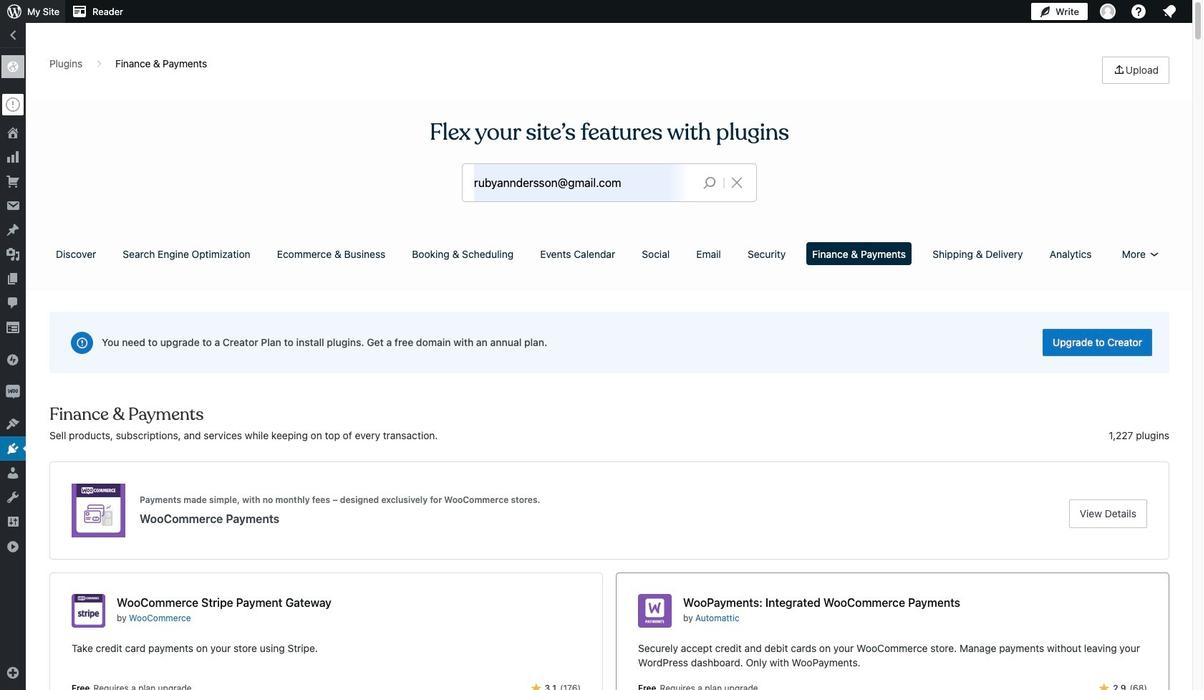 Task type: describe. For each thing, give the bounding box(es) containing it.
spotlight logo image
[[72, 484, 125, 537]]

1 plugin icon image from the left
[[72, 594, 105, 628]]

open search image
[[692, 173, 728, 193]]

manage your notifications image
[[1161, 3, 1179, 20]]

2 plugin icon image from the left
[[638, 594, 672, 628]]



Task type: locate. For each thing, give the bounding box(es) containing it.
close search image
[[719, 174, 755, 191]]

plugin icon image
[[72, 594, 105, 628], [638, 594, 672, 628]]

0 vertical spatial img image
[[6, 353, 20, 367]]

2 img image from the top
[[6, 385, 20, 399]]

my profile image
[[1101, 4, 1116, 19]]

1 img image from the top
[[6, 353, 20, 367]]

main content
[[44, 57, 1175, 690]]

help image
[[1131, 3, 1148, 20]]

img image
[[6, 353, 20, 367], [6, 385, 20, 399]]

0 horizontal spatial plugin icon image
[[72, 594, 105, 628]]

Search search field
[[474, 164, 692, 201]]

1 horizontal spatial plugin icon image
[[638, 594, 672, 628]]

None search field
[[463, 164, 757, 201]]

1 vertical spatial img image
[[6, 385, 20, 399]]



Task type: vqa. For each thing, say whether or not it's contained in the screenshot.
Highest hourly views 0 Image
no



